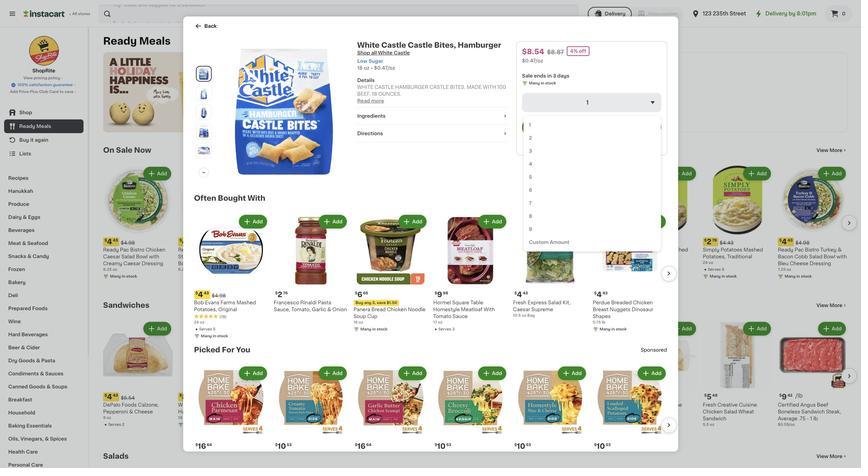 Task type: vqa. For each thing, say whether or not it's contained in the screenshot.


Task type: locate. For each thing, give the bounding box(es) containing it.
shop down 'price'
[[19, 110, 32, 115]]

0 horizontal spatial bread
[[346, 403, 360, 408]]

3 potato from the left
[[588, 77, 604, 81]]

enlarge frozen meals white castle castle bites, hamburger angle_right (opens in a new tab) image
[[197, 106, 210, 119]]

$5.55 original price: $7.76 element for pepperoni
[[478, 393, 547, 402]]

item carousel region
[[103, 163, 857, 291], [184, 211, 677, 344], [103, 318, 857, 442], [184, 363, 677, 469]]

details white castle hamburger castle bites. made with 100 beef. 18 ounces. read more
[[357, 78, 506, 103]]

simply inside simply mac & cheese, traditional, rich and creamy 20 oz
[[403, 248, 420, 253]]

simply for traditional,
[[403, 248, 420, 253]]

hamburger for $8.54 original price: $8.87 element to the left
[[178, 410, 205, 415]]

enlarge frozen meals white castle castle bites, hamburger angle_left (opens in a new tab) image
[[197, 87, 210, 99]]

$ 4 43 up bob evans farms mashed potatoes, original
[[195, 292, 209, 299]]

many down thyme
[[571, 104, 582, 108]]

creative inside fresh creative cuisine chicken salad wheat sandwich 5.5 oz
[[717, 403, 738, 408]]

breaded
[[611, 301, 632, 306]]

54
[[488, 239, 493, 243], [637, 394, 643, 398]]

oz inside panera bread chipotle chicken & uncured bacon flatbread pizza 13.4 oz
[[337, 423, 341, 427]]

4 inside $ 4 bob evans farms mashed potatoes, original
[[332, 239, 337, 246]]

snacks & candy
[[8, 254, 49, 259]]

2 78 from the left
[[412, 239, 417, 243]]

1 horizontal spatial bob
[[328, 248, 338, 253]]

sandwich inside fresh creative cuisine chicken salad wheat sandwich 5.5 oz
[[703, 417, 726, 422]]

little up rosemary
[[575, 77, 587, 81]]

2 $ 2 78 from the left
[[404, 239, 417, 246]]

pac for style
[[195, 248, 204, 253]]

1 vertical spatial evans
[[205, 301, 219, 306]]

3 creative from the left
[[643, 403, 663, 408]]

15 for uno foods pepperoni & cheese stromboli
[[478, 417, 482, 420]]

1 view more link from the top
[[817, 147, 847, 154]]

garlic down the with
[[488, 97, 502, 102]]

1 vertical spatial view more link
[[817, 302, 847, 309]]

$3.87 original price: $4.43 element for the little potato company garlic rosemary & thyme fresh potatoes with seasoning pack
[[564, 67, 610, 76]]

0 button
[[825, 5, 853, 22]]

cheese down the calzone,
[[134, 410, 153, 415]]

panera down 12
[[328, 403, 345, 408]]

2 simply from the left
[[403, 248, 420, 253]]

0 vertical spatial hormel
[[253, 248, 271, 253]]

directions
[[357, 131, 383, 136]]

3 company from the left
[[564, 83, 588, 88]]

2 vertical spatial white
[[178, 403, 192, 408]]

simply for traditional
[[703, 248, 719, 253]]

uno left steak
[[403, 403, 413, 408]]

creamer, up parsley
[[465, 97, 487, 102]]

2 view more from the top
[[817, 303, 843, 308]]

3 $7.76 from the left
[[420, 396, 432, 401]]

● inside $ 4 43 $5.54 depalo foods calzone, pepperoni & cheese 8 oz ● serves 2
[[104, 423, 107, 427]]

$ 4 43 up ready pac bistro chicken caesar salad bowl with creamy caesar dressing 6.25 oz
[[104, 239, 118, 246]]

$8.87 inside $8.54 $8.87
[[547, 49, 564, 55]]

0 vertical spatial spo
[[251, 100, 259, 103]]

1 the from the left
[[365, 77, 374, 81]]

cuisine inside fresh creative cuisine chicken salad finger sandwiches 6.5 oz
[[664, 403, 682, 408]]

meat & seafood link
[[4, 237, 84, 250]]

2 vertical spatial lb
[[813, 417, 818, 422]]

creamer, up herb
[[365, 97, 387, 102]]

1 $ 16 64 from the left
[[195, 443, 212, 451]]

$4.43 for 2
[[720, 241, 734, 246]]

cheese right steak
[[450, 403, 469, 408]]

3 53 from the left
[[526, 444, 531, 448]]

product group containing 3
[[253, 166, 323, 281]]

2 horizontal spatial bistro
[[805, 248, 819, 253]]

0 vertical spatial beverages
[[8, 228, 35, 233]]

0 vertical spatial more
[[830, 148, 843, 153]]

2 vertical spatial bites,
[[227, 403, 241, 408]]

prepared foods
[[8, 307, 48, 311]]

2 $2.78 original price: $4.43 element from the left
[[403, 238, 472, 247]]

0 vertical spatial with
[[587, 104, 598, 109]]

simply mac & cheese, traditional, rich and creamy 20 oz
[[403, 248, 472, 265]]

all
[[371, 51, 377, 55]]

0 horizontal spatial $3.87 original price: $4.43 element
[[365, 67, 411, 76]]

bistro inside ready pac bistro turkey & bacon cobb salad bowl with bleu cheese dressing 7.25 oz
[[805, 248, 819, 253]]

ready pac bistro chicken caesar salad bowl with creamy caesar dressing 6.25 oz
[[103, 248, 165, 272]]

1 bistro from the left
[[130, 248, 144, 253]]

fresh inside fresh creative cuisine chicken salad finger sandwiches 6.5 oz
[[628, 403, 641, 408]]

$4.43 up simply potatoes mashed potatoes, traditional 24 oz ● serves 5 in the bottom of the page
[[720, 241, 734, 246]]

soup down to
[[597, 255, 609, 259]]

many in stock down 7.25
[[785, 275, 812, 279]]

add button for fresh creative cuisine chicken salad finger sandwiches
[[669, 323, 695, 335]]

fresh inside the little potato company potatoes, fresh creamer, garlic parsley
[[489, 90, 502, 95]]

add button for panera bread chipotle chicken & uncured bacon flatbread pizza
[[369, 323, 395, 335]]

with right meatloaf
[[484, 308, 495, 312]]

buy left it
[[19, 138, 29, 143]]

stromboli inside uno foods chicken parmesan stromboli 15 oz
[[278, 410, 302, 415]]

1 horizontal spatial lb
[[602, 321, 606, 325]]

2 bistro from the left
[[205, 248, 219, 253]]

$2.78 original price: $4.43 element for simply potatoes mashed potato, garlic
[[628, 238, 697, 247]]

1 $ 2 78 from the left
[[704, 239, 717, 246]]

care inside health care link
[[26, 450, 38, 455]]

stromboli for uno foods pepperoni & cheese stromboli
[[498, 410, 521, 415]]

save right 3,
[[377, 301, 386, 305]]

$ inside $ 2 76
[[275, 292, 278, 296]]

2 horizontal spatial pasta
[[318, 301, 331, 306]]

1 stromboli from the left
[[498, 410, 521, 415]]

little down 87
[[375, 77, 388, 81]]

supreme
[[531, 308, 553, 312]]

1 $3.87 original price: $4.43 element from the left
[[365, 67, 411, 76]]

view pricing policy link
[[23, 76, 64, 81]]

1 uno from the left
[[478, 403, 488, 408]]

creamer, for herb
[[365, 97, 387, 102]]

certified angus beef boneless sandwich steak, average .75 - 1 lb $0.59/oz
[[778, 403, 841, 427]]

2 $7.76 from the left
[[270, 396, 283, 401]]

1 vertical spatial white castle castle bites, hamburger 18 oz
[[178, 403, 241, 420]]

$2.65 original price: $3.10 element
[[553, 238, 622, 247]]

the for the little potato company potatoes, fresh creamer, savory herb
[[365, 77, 374, 81]]

salad inside ready pac bistro chicken caesar salad bowl with creamy caesar dressing 6.25 oz
[[121, 255, 135, 259]]

1 simply from the left
[[703, 248, 719, 253]]

company for the little potato company potatoes, fresh creamer, garlic parsley
[[465, 83, 488, 88]]

$ 5 55 up uno foods steak & cheese stromboli 15 oz at bottom
[[404, 394, 417, 401]]

with inside ready pac bistro chicken caesar salad bowl with creamy caesar dressing 6.25 oz
[[149, 255, 159, 259]]

item carousel region containing 16
[[184, 363, 677, 469]]

many down 7.25
[[785, 275, 796, 279]]

sandwiches inside fresh creative cuisine chicken salad finger sandwiches 6.5 oz
[[628, 417, 657, 422]]

1 vertical spatial $ 6 65
[[554, 394, 568, 401]]

white down $ 8
[[178, 403, 192, 408]]

cheese down "$ 3 89"
[[253, 255, 272, 259]]

1 horizontal spatial 78
[[712, 239, 717, 243]]

soup
[[597, 255, 609, 259], [354, 315, 366, 319]]

1 creamer, from the left
[[365, 97, 387, 102]]

product group
[[103, 166, 173, 281], [178, 166, 248, 273], [253, 166, 323, 281], [478, 166, 547, 274], [628, 166, 697, 281], [703, 166, 772, 281], [778, 166, 847, 281], [194, 214, 268, 341], [274, 214, 348, 314], [354, 214, 428, 334], [433, 214, 508, 333], [593, 214, 667, 334], [103, 321, 173, 428], [178, 321, 248, 430], [328, 321, 397, 428], [403, 321, 472, 421], [553, 321, 622, 421], [628, 321, 697, 428], [703, 321, 772, 428], [778, 321, 847, 428], [194, 366, 268, 469], [274, 366, 348, 469], [354, 366, 428, 469], [433, 366, 508, 469], [513, 366, 587, 469], [593, 366, 667, 469]]

2 vertical spatial bacon
[[376, 410, 391, 415]]

cobb
[[795, 255, 808, 259]]

bacon inside ready pac bistro turkey & bacon cobb salad bowl with bleu cheese dressing 7.25 oz
[[778, 255, 793, 259]]

$8.54
[[522, 48, 544, 55]]

bistro
[[130, 248, 144, 253], [205, 248, 219, 253], [805, 248, 819, 253]]

$4.43 for 3
[[382, 70, 396, 75]]

bacon up the wraps
[[589, 403, 604, 408]]

2 cuisine from the left
[[664, 403, 682, 408]]

sale right on
[[116, 147, 132, 154]]

beverages down dairy & eggs
[[8, 228, 35, 233]]

$4.98 up bob evans farms mashed potatoes, original
[[212, 294, 226, 299]]

65
[[562, 239, 567, 243], [363, 292, 368, 296], [562, 394, 568, 398]]

bob up 24 oz ●
[[328, 248, 338, 253]]

3 $2.78 original price: $4.43 element from the left
[[628, 238, 697, 247]]

oz inside uno foods steak & cheese stromboli 15 oz
[[408, 417, 413, 420]]

foods for uno foods pepperoni & cheese stromboli 15 oz
[[489, 403, 504, 408]]

55 for uno foods chicken parmesan stromboli
[[262, 394, 267, 398]]

stromboli for uno foods steak & cheese stromboli
[[403, 410, 426, 415]]

buy for buy any 3, save $1.50
[[356, 301, 363, 305]]

20 inside $ 12 20
[[340, 394, 346, 398]]

1 creative from the left
[[568, 403, 588, 408]]

list box
[[523, 116, 661, 252]]

hormel down $ 9 98
[[433, 301, 451, 306]]

2 view more link from the top
[[817, 302, 847, 309]]

dressing inside ready pac bistro turkey & bacon cobb salad bowl with bleu cheese dressing 7.25 oz
[[810, 262, 831, 266]]

add button for bob evans farms mashed potatoes, original
[[240, 216, 266, 228]]

8 inside $ 4 43 $5.54 depalo foods calzone, pepperoni & cheese 8 oz ● serves 2
[[103, 417, 106, 420]]

2 vertical spatial 65
[[562, 394, 568, 398]]

simply
[[703, 248, 719, 253], [403, 248, 420, 253], [628, 248, 644, 253]]

turkey
[[820, 248, 837, 253]]

24 inside simply potatoes mashed potatoes, traditional 24 oz ● serves 5
[[703, 261, 708, 265]]

1 6.25 from the left
[[103, 268, 112, 272]]

bread for uncured
[[346, 403, 360, 408]]

hamburger for rightmost $8.54 original price: $8.87 element
[[478, 255, 505, 259]]

100% satisfaction guarantee
[[18, 83, 73, 87]]

2 $ 5 55 from the left
[[254, 394, 267, 401]]

ready for ready pac bistro santa fe style with chicken salad bowl with salsa ranch dressing
[[178, 248, 194, 253]]

$ 3 89
[[254, 239, 268, 246]]

1 vertical spatial nsored
[[650, 348, 667, 353]]

household link
[[4, 407, 84, 420]]

company inside the little potato company potatoes, fresh creamer, garlic parsley
[[465, 83, 488, 88]]

view more link for 9
[[817, 302, 847, 309]]

1 cuisine from the left
[[739, 403, 757, 408]]

20 down "$ 3 89"
[[253, 261, 258, 265]]

$5.55 original price: $7.76 element up steak
[[403, 393, 472, 402]]

0 horizontal spatial cuisine
[[664, 403, 682, 408]]

0 horizontal spatial bites,
[[227, 403, 241, 408]]

cuisine for finger
[[664, 403, 682, 408]]

1 horizontal spatial farms
[[355, 248, 369, 253]]

white
[[357, 42, 380, 49], [478, 248, 492, 253], [178, 403, 192, 408]]

farms inside $ 4 bob evans farms mashed potatoes, original
[[355, 248, 369, 253]]

add button for ready pac bistro chicken caesar salad bowl with creamy caesar dressing
[[144, 168, 171, 180]]

0 horizontal spatial delivery
[[605, 11, 626, 16]]

$ 6 65 up fresh creative bacon ranch chicken wraps 9 oz
[[554, 394, 568, 401]]

1 horizontal spatial buy
[[356, 301, 363, 305]]

2 55 from the left
[[262, 394, 267, 398]]

$7.76 down 'seller'
[[495, 396, 507, 401]]

garlic up 1 field at right top
[[589, 83, 604, 88]]

ready inside ready pac bistro chicken caesar salad bowl with creamy caesar dressing 6.25 oz
[[103, 248, 119, 253]]

prepared
[[8, 307, 31, 311]]

1 horizontal spatial $3.87 original price: $4.43 element
[[564, 67, 610, 76]]

$ 5 55 for uno foods chicken parmesan stromboli
[[254, 394, 267, 401]]

salad inside ready pac bistro santa fe style with chicken salad bowl with salsa ranch dressing
[[224, 255, 238, 259]]

$ inside $ 3 87
[[366, 68, 369, 71]]

dressing inside ready pac bistro santa fe style with chicken salad bowl with salsa ranch dressing
[[178, 268, 200, 273]]

many down made
[[472, 104, 483, 108]]

0 vertical spatial ranch
[[217, 262, 232, 266]]

farms inside bob evans farms mashed potatoes, original
[[221, 301, 235, 306]]

steak
[[430, 403, 444, 408]]

delivery for delivery by 8:01pm
[[765, 11, 787, 16]]

sandwich up 5.5
[[703, 417, 726, 422]]

1 64 from the left
[[207, 444, 212, 448]]

shoprite logo image
[[29, 36, 59, 66]]

1 vertical spatial shop
[[19, 110, 32, 115]]

2 potato from the left
[[489, 77, 505, 81]]

depalo
[[103, 403, 120, 408]]

2 stromboli from the left
[[278, 410, 302, 415]]

54 for 8
[[488, 239, 493, 243]]

$8.54 original price: $8.87 element
[[478, 238, 547, 247], [178, 393, 248, 402]]

$ 4 43 up bleu
[[779, 239, 793, 246]]

creative down $ 5 54
[[643, 403, 663, 408]]

shop up the low
[[357, 51, 370, 55]]

1 15 from the left
[[478, 417, 482, 420]]

1 horizontal spatial company
[[465, 83, 488, 88]]

oz inside fresh creative cuisine chicken salad finger sandwiches 6.5 oz
[[635, 423, 640, 427]]

0 horizontal spatial stromboli
[[278, 410, 302, 415]]

simply inside simply potatoes mashed potatoes, traditional 24 oz ● serves 5
[[703, 248, 719, 253]]

1 pac from the left
[[120, 248, 129, 253]]

0 vertical spatial care
[[26, 450, 38, 455]]

add button for ready pac bistro santa fe style with chicken salad bowl with salsa ranch dressing
[[219, 168, 245, 180]]

1 vertical spatial original
[[218, 308, 237, 312]]

1 $ 10 53 from the left
[[275, 443, 292, 451]]

$ 2 78 up simply potatoes mashed potatoes, traditional 24 oz ● serves 5 in the bottom of the page
[[704, 239, 717, 246]]

$ 2 65 $3.10 bowl & basket ready to serve minestrone soup 19 oz
[[553, 239, 611, 265]]

2 horizontal spatial bacon
[[778, 255, 793, 259]]

$ 9 42
[[779, 394, 793, 401]]

1 castle from the left
[[375, 85, 394, 90]]

$0.47/oz down sugar
[[374, 66, 395, 70]]

0 vertical spatial buy
[[19, 138, 29, 143]]

$4.98
[[121, 241, 135, 246], [196, 241, 210, 246], [796, 241, 810, 246], [212, 294, 226, 299]]

certified
[[778, 403, 799, 408]]

$0.47/oz down $8.54
[[522, 58, 543, 63]]

potatoes for simply potatoes mashed potato, garlic
[[646, 248, 667, 253]]

2 horizontal spatial caesar
[[513, 308, 530, 312]]

1 vertical spatial sandwich
[[703, 417, 726, 422]]

2 creative from the left
[[717, 403, 738, 408]]

baking essentials
[[8, 424, 52, 429]]

many in stock down shapes
[[600, 328, 627, 332]]

deli link
[[4, 289, 84, 302]]

$ 2 78 up traditional,
[[404, 239, 417, 246]]

24 inside 24 oz ●
[[328, 268, 333, 272]]

the for the little potato company potatoes, fresh creamer, garlic parsley
[[465, 77, 474, 81]]

little inside 3 the little potato company garlic rosemary & thyme fresh potatoes with seasoning pack
[[575, 77, 587, 81]]

uno for uno foods chicken parmesan stromboli
[[253, 403, 263, 408]]

1 horizontal spatial delivery
[[765, 11, 787, 16]]

2 vertical spatial hamburger
[[178, 410, 205, 415]]

the inside 3 the little potato company garlic rosemary & thyme fresh potatoes with seasoning pack
[[564, 77, 573, 81]]

simply potatoes mashed potato, garlic 24 oz ● serves 5
[[628, 248, 688, 272]]

sugar
[[369, 59, 383, 64]]

chicken inside ready pac bistro chicken caesar salad bowl with creamy caesar dressing 6.25 oz
[[146, 248, 165, 253]]

1 vertical spatial $0.47/oz
[[374, 66, 395, 70]]

little up made
[[475, 77, 487, 81]]

the down $ 3 87
[[365, 77, 374, 81]]

$5.55 original price: $7.76 element up uno foods pepperoni & cheese stromboli 15 oz
[[478, 393, 547, 402]]

oz inside fresh creative bacon ranch chicken wraps 9 oz
[[556, 417, 561, 420]]

bob evans farms mashed potatoes, original
[[194, 301, 256, 312]]

view for on sale now
[[817, 148, 828, 153]]

enlarge frozen meals white castle castle bites, hamburger hero (opens in a new tab) image
[[197, 68, 210, 80]]

bread inside panera bread chipotle chicken & uncured bacon flatbread pizza 13.4 oz
[[346, 403, 360, 408]]

43 inside $ 4 43 $5.54 depalo foods calzone, pepperoni & cheese 8 oz ● serves 2
[[113, 394, 118, 398]]

bowl
[[553, 248, 565, 253], [136, 255, 148, 259], [824, 255, 835, 259], [178, 262, 190, 266]]

$4.43 original price: $4.98 element for ready pac bistro turkey & bacon cobb salad bowl with bleu cheese dressing 7.25 oz
[[778, 238, 847, 247]]

shapes
[[593, 315, 611, 319]]

cheese down best seller
[[478, 410, 497, 415]]

oz inside hormel square table homestyle meatloaf with tomato sauce 17 oz ● serves 3
[[438, 321, 443, 325]]

$2.78 original price: $4.43 element up simply potatoes mashed potato, garlic 24 oz ● serves 5
[[628, 238, 697, 247]]

1 horizontal spatial with
[[484, 308, 495, 312]]

0 horizontal spatial bob
[[194, 301, 204, 306]]

2 $5.55 original price: $7.76 element from the left
[[253, 393, 323, 402]]

13.4
[[328, 423, 336, 427]]

2 pac from the left
[[195, 248, 204, 253]]

1 inside 1 2 3 4 5 6 7 8 9 custom amount
[[529, 123, 531, 128]]

2 horizontal spatial potato
[[588, 77, 604, 81]]

3 pac from the left
[[795, 248, 804, 253]]

pasta inside hormel macaroni and cheese pasta 20 oz ● serves 2
[[273, 255, 286, 259]]

$4.43 original price: $5.54 element
[[103, 393, 173, 402]]

bob inside bob evans farms mashed potatoes, original
[[194, 301, 204, 306]]

goods down beer & cider
[[18, 359, 35, 364]]

meatloaf
[[461, 308, 483, 312]]

caesar
[[103, 255, 120, 259], [123, 262, 141, 266], [513, 308, 530, 312]]

0 horizontal spatial 15
[[253, 417, 257, 420]]

more for 9
[[830, 303, 843, 308]]

uno down best
[[478, 403, 488, 408]]

3 $ 5 55 from the left
[[404, 394, 417, 401]]

2 horizontal spatial with
[[587, 104, 598, 109]]

0 horizontal spatial white castle castle bites, hamburger 18 oz
[[178, 403, 241, 420]]

2 horizontal spatial $2.78 original price: $4.43 element
[[703, 238, 772, 247]]

herb
[[365, 104, 377, 109]]

$2.78 original price: $4.43 element for simply mac & cheese, traditional, rich and creamy
[[403, 238, 472, 247]]

prepared foods link
[[4, 302, 84, 316]]

$4.98 for ready pac bistro turkey & bacon cobb salad bowl with bleu cheese dressing
[[796, 241, 810, 246]]

$2.78 original price: $4.43 element for simply potatoes mashed potatoes, traditional
[[703, 238, 772, 247]]

0 horizontal spatial uno
[[253, 403, 263, 408]]

43 up depalo
[[113, 394, 118, 398]]

3 $5.55 original price: $7.76 element from the left
[[403, 393, 472, 402]]

1 $5.55 original price: $7.76 element from the left
[[478, 393, 547, 402]]

lb down beef.
[[368, 97, 371, 101]]

$3.10
[[570, 241, 583, 246]]

oz inside simply potatoes mashed potatoes, traditional 24 oz ● serves 5
[[709, 261, 713, 265]]

salad
[[121, 255, 135, 259], [224, 255, 238, 259], [809, 255, 822, 259], [548, 301, 561, 306], [724, 410, 737, 415], [649, 410, 662, 415]]

● inside simply potatoes mashed potatoes, traditional 24 oz ● serves 5
[[704, 268, 707, 272]]

breakfast
[[8, 398, 32, 403]]

creamer, inside the little potato company potatoes, fresh creamer, savory herb
[[365, 97, 387, 102]]

0 horizontal spatial bistro
[[130, 248, 144, 253]]

1 horizontal spatial pasta
[[273, 255, 286, 259]]

2 the from the left
[[465, 77, 474, 81]]

2 horizontal spatial potatoes
[[721, 248, 742, 253]]

2 10 from the left
[[437, 443, 446, 451]]

potato up rosemary
[[588, 77, 604, 81]]

3 inside 3 the little potato company garlic rosemary & thyme fresh potatoes with seasoning pack
[[568, 67, 573, 75]]

0 horizontal spatial the
[[365, 77, 374, 81]]

company down details
[[365, 83, 389, 88]]

care down vinegars,
[[26, 450, 38, 455]]

garlic inside the francesco rinaldi pasta sauce, tomato, garlic & onion
[[312, 308, 326, 312]]

0 vertical spatial $ 6 65
[[355, 292, 368, 299]]

None search field
[[98, 4, 579, 23]]

$ 8 54
[[479, 239, 493, 246]]

little
[[375, 77, 388, 81], [475, 77, 487, 81], [575, 77, 587, 81], [281, 84, 297, 90]]

fresh creative bacon ranch chicken wraps 9 oz
[[553, 403, 621, 420]]

lb down shapes
[[602, 321, 606, 325]]

2 uno from the left
[[253, 403, 263, 408]]

2 inside "$ 2 65 $3.10 bowl & basket ready to serve minestrone soup 19 oz"
[[557, 239, 561, 246]]

& inside panera bread chipotle chicken & uncured bacon flatbread pizza 13.4 oz
[[349, 410, 353, 415]]

bowl inside ready pac bistro chicken caesar salad bowl with creamy caesar dressing 6.25 oz
[[136, 255, 148, 259]]

bites, for rightmost $8.54 original price: $8.87 element
[[527, 248, 541, 253]]

1 vertical spatial lb
[[602, 321, 606, 325]]

bacon inside panera bread chipotle chicken & uncured bacon flatbread pizza 13.4 oz
[[376, 410, 391, 415]]

breakfast link
[[4, 394, 84, 407]]

produce link
[[4, 198, 84, 211]]

dairy & eggs
[[8, 215, 40, 220]]

add button for panera bread chicken noodle soup cup
[[399, 216, 426, 228]]

many down 24 oz ●
[[335, 282, 346, 286]]

potatoes, up more
[[365, 90, 388, 95]]

stores
[[78, 12, 90, 16]]

0 horizontal spatial 64
[[207, 444, 212, 448]]

best seller
[[480, 387, 497, 390]]

1 vertical spatial hormel
[[433, 301, 451, 306]]

1 horizontal spatial nsored
[[650, 348, 667, 353]]

$ inside "$ 5 48"
[[704, 394, 707, 398]]

$3.89 original price: $4.43 element
[[253, 238, 323, 247]]

oz inside "$ 2 65 $3.10 bowl & basket ready to serve minestrone soup 19 oz"
[[558, 261, 563, 265]]

0 horizontal spatial all
[[72, 12, 77, 16]]

9 inside 1 2 3 4 5 6 7 8 9 custom amount
[[529, 227, 532, 232]]

0 horizontal spatial castle
[[375, 85, 394, 90]]

1 vertical spatial bites,
[[527, 248, 541, 253]]

3 55 from the left
[[412, 394, 417, 398]]

things
[[251, 92, 272, 97]]

salad inside fresh express salad kit, caesar supreme 10.5 oz bag
[[548, 301, 561, 306]]

0 horizontal spatial evans
[[205, 301, 219, 306]]

2 $3.87 original price: $4.43 element from the left
[[564, 67, 610, 76]]

0 horizontal spatial 55
[[262, 394, 267, 398]]

$ 4 bob evans farms mashed potatoes, original
[[328, 239, 390, 259]]

3 uno from the left
[[403, 403, 413, 408]]

noodle
[[408, 308, 425, 312]]

meals
[[139, 36, 171, 46]]

oz inside ready pac bistro chicken caesar salad bowl with creamy caesar dressing 6.25 oz
[[113, 268, 117, 272]]

$4.98 up cobb
[[796, 241, 810, 246]]

1 53 from the left
[[287, 444, 292, 448]]

2 horizontal spatial pac
[[795, 248, 804, 253]]

bowl inside ready pac bistro turkey & bacon cobb salad bowl with bleu cheese dressing 7.25 oz
[[824, 255, 835, 259]]

bistro for bowl
[[130, 248, 144, 253]]

0 vertical spatial bob
[[328, 248, 338, 253]]

1 horizontal spatial $8.87
[[496, 241, 509, 246]]

$7.76 up uno foods chicken parmesan stromboli 15 oz
[[270, 396, 283, 401]]

5 inside simply potatoes mashed potatoes, traditional 24 oz ● serves 5
[[722, 268, 724, 272]]

3 stromboli from the left
[[403, 410, 426, 415]]

0 horizontal spatial creative
[[568, 403, 588, 408]]

1 potato from the left
[[389, 77, 405, 81]]

43 up bleu
[[788, 239, 793, 243]]

$0.47/oz inside white castle castle bites, hamburger shop all white castle low sugar 18 oz • $0.47/oz
[[374, 66, 395, 70]]

3 bistro from the left
[[805, 248, 819, 253]]

beverages up cider
[[21, 333, 48, 338]]

list box containing 1
[[523, 116, 661, 252]]

company up parsley
[[465, 83, 488, 88]]

1 view more from the top
[[817, 148, 843, 153]]

$5.55 original price: $7.76 element
[[478, 393, 547, 402], [253, 393, 323, 402], [403, 393, 472, 402]]

2 horizontal spatial uno
[[478, 403, 488, 408]]

wine
[[8, 320, 21, 324]]

oz inside uno foods pepperoni & cheese stromboli 15 oz
[[483, 417, 488, 420]]

add button for fresh creative cuisine chicken salad wheat sandwich
[[744, 323, 770, 335]]

dressing inside ready pac bistro chicken caesar salad bowl with creamy caesar dressing 6.25 oz
[[142, 262, 163, 266]]

with right bought
[[248, 195, 265, 202]]

2 more from the top
[[830, 303, 843, 308]]

and
[[296, 248, 305, 253]]

$ 4 43 up express
[[514, 292, 528, 299]]

creative for wheat
[[717, 403, 738, 408]]

2 vertical spatial view more
[[817, 455, 843, 460]]

0 horizontal spatial 78
[[412, 239, 417, 243]]

0 horizontal spatial sale
[[116, 147, 132, 154]]

$4.43 original price: $4.98 element
[[103, 238, 173, 247], [178, 238, 248, 247], [328, 238, 397, 247], [778, 238, 847, 247], [194, 291, 268, 300]]

0 horizontal spatial pac
[[120, 248, 129, 253]]

& inside $ 4 43 $5.54 depalo foods calzone, pepperoni & cheese 8 oz ● serves 2
[[129, 410, 133, 415]]

view for sandwiches
[[817, 303, 828, 308]]

$ 5 48
[[704, 394, 718, 401]]

creamy inside ready pac bistro chicken caesar salad bowl with creamy caesar dressing 6.25 oz
[[103, 262, 122, 266]]

0 vertical spatial panera
[[354, 308, 370, 312]]

$8.87 for $8.54 original price: $8.87 element to the left
[[196, 396, 209, 401]]

goods down condiments & sauces
[[29, 385, 45, 390]]

3 more from the top
[[830, 455, 843, 460]]

uno for uno foods pepperoni & cheese stromboli
[[478, 403, 488, 408]]

0 vertical spatial 6
[[529, 188, 532, 193]]

$3.87 original price: $4.43 element down sugar
[[365, 67, 411, 76]]

ready inside "$ 2 65 $3.10 bowl & basket ready to serve minestrone soup 19 oz"
[[589, 248, 604, 253]]

original
[[352, 255, 371, 259], [218, 308, 237, 312]]

0 horizontal spatial potatoes
[[564, 104, 586, 109]]

$2.78 original price: $4.43 element
[[703, 238, 772, 247], [403, 238, 472, 247], [628, 238, 697, 247]]

salads
[[103, 453, 129, 461]]

cheese down cobb
[[790, 262, 808, 266]]

2 vertical spatial 6
[[557, 394, 562, 401]]

condiments
[[8, 372, 39, 377]]

the
[[270, 84, 280, 90]]

the inside the little potato company potatoes, fresh creamer, savory herb
[[365, 77, 374, 81]]

uno up parmesan
[[253, 403, 263, 408]]

0 horizontal spatial caesar
[[103, 255, 120, 259]]

cuisine for wheat
[[739, 403, 757, 408]]

company up rosemary
[[564, 83, 588, 88]]

0 vertical spatial white castle castle bites, hamburger 18 oz
[[478, 248, 541, 265]]

more
[[830, 148, 843, 153], [830, 303, 843, 308], [830, 455, 843, 460]]

0 horizontal spatial pasta
[[41, 359, 55, 364]]

1 vertical spatial ranch
[[606, 403, 621, 408]]

white castle castle bites, hamburger 18 oz for $8.54 original price: $8.87 element to the left
[[178, 403, 241, 420]]

bites, for $8.54 original price: $8.87 element to the left
[[227, 403, 241, 408]]

nsored inside enjoy the little things spo nsored
[[259, 100, 272, 103]]

0 vertical spatial bites,
[[434, 42, 456, 49]]

add button for hormel macaroni and cheese pasta
[[294, 168, 320, 180]]

many in stock down minestrone
[[560, 268, 587, 272]]

creamer, for parsley
[[465, 97, 487, 102]]

1 company from the left
[[365, 83, 389, 88]]

$7.76 up steak
[[420, 396, 432, 401]]

3 simply from the left
[[628, 248, 644, 253]]

$
[[366, 68, 369, 71], [104, 239, 107, 243], [179, 239, 182, 243], [329, 239, 332, 243], [479, 239, 482, 243], [554, 239, 557, 243], [704, 239, 707, 243], [254, 239, 257, 243], [404, 239, 407, 243], [779, 239, 782, 243], [195, 292, 198, 296], [275, 292, 278, 296], [355, 292, 357, 296], [435, 292, 437, 296], [514, 292, 517, 296], [594, 292, 597, 296], [104, 394, 107, 398], [179, 394, 182, 398], [329, 394, 332, 398], [479, 394, 482, 398], [554, 394, 557, 398], [704, 394, 707, 398], [254, 394, 257, 398], [404, 394, 407, 398], [629, 394, 632, 398], [779, 394, 782, 398], [195, 444, 198, 448], [275, 444, 278, 448], [355, 444, 357, 448], [435, 444, 437, 448], [514, 444, 517, 448], [594, 444, 597, 448]]

castle up ounces.
[[375, 85, 394, 90]]

4 10 from the left
[[597, 443, 605, 451]]

6 inside 1 2 3 4 5 6 7 8 9 custom amount
[[529, 188, 532, 193]]

creative down 48
[[717, 403, 738, 408]]

hormel for homestyle
[[433, 301, 451, 306]]

$2.78 original price: $4.43 element up cheese,
[[403, 238, 472, 247]]

3 view more link from the top
[[817, 454, 847, 461]]

$3.87 original price: $4.43 element
[[365, 67, 411, 76], [564, 67, 610, 76]]

$5.55 original price: $7.76 element for steak
[[403, 393, 472, 402]]

2 horizontal spatial $7.76
[[495, 396, 507, 401]]

0 horizontal spatial 20
[[253, 261, 258, 265]]

1 vertical spatial creamy
[[103, 262, 122, 266]]

buy
[[19, 138, 29, 143], [356, 301, 363, 305]]

★★★★★
[[328, 262, 352, 266], [328, 262, 352, 266], [194, 315, 218, 319], [194, 315, 218, 319]]

beef
[[817, 403, 828, 408]]

3 15 from the left
[[403, 417, 407, 420]]

$ inside $ 8 54
[[479, 239, 482, 243]]

bistro for cobb
[[805, 248, 819, 253]]

1 $7.76 from the left
[[495, 396, 507, 401]]

canned goods & soups link
[[4, 381, 84, 394]]

potatoes, inside the little potato company potatoes, fresh creamer, garlic parsley
[[465, 90, 488, 95]]

1 vertical spatial pasta
[[318, 301, 331, 306]]

0 vertical spatial soup
[[597, 255, 609, 259]]

sandwiches
[[103, 302, 149, 309], [628, 417, 657, 422]]

back
[[204, 24, 217, 29]]

on sale now link
[[103, 146, 151, 155]]

and
[[443, 255, 452, 259]]

garlic down rinaldi
[[312, 308, 326, 312]]

garlic inside simply potatoes mashed potato, garlic 24 oz ● serves 5
[[646, 255, 661, 259]]

creamy
[[453, 255, 472, 259], [103, 262, 122, 266]]

$4.98 for ready pac bistro santa fe style with chicken salad bowl with salsa ranch dressing
[[196, 241, 210, 246]]

2 company from the left
[[465, 83, 488, 88]]

panera inside panera bread chipotle chicken & uncured bacon flatbread pizza 13.4 oz
[[328, 403, 345, 408]]

creative for wraps
[[568, 403, 588, 408]]

deli
[[8, 294, 18, 298]]

55 up parmesan
[[262, 394, 267, 398]]

1 $2.78 original price: $4.43 element from the left
[[703, 238, 772, 247]]

eggs
[[28, 215, 40, 220]]

delivery for delivery
[[605, 11, 626, 16]]

2 6.25 from the left
[[178, 268, 187, 272]]

hormel down "$ 3 89"
[[253, 248, 271, 253]]

$ 2 78 for simply potatoes mashed potatoes, traditional
[[704, 239, 717, 246]]

2 creamer, from the left
[[465, 97, 487, 102]]

3 the from the left
[[564, 77, 573, 81]]

1 55 from the left
[[487, 394, 492, 398]]

on
[[103, 147, 114, 154]]

evans inside $ 4 bob evans farms mashed potatoes, original
[[339, 248, 353, 253]]

bread up uncured
[[346, 403, 360, 408]]

ready for ready meals
[[103, 36, 137, 46]]

0 horizontal spatial $8.54 original price: $8.87 element
[[178, 393, 248, 402]]

white down $ 8 54
[[478, 248, 492, 253]]

white castle castle bites, hamburger 18 oz down $ 8 54
[[478, 248, 541, 265]]

1 78 from the left
[[712, 239, 717, 243]]

sauce,
[[274, 308, 290, 312]]

1 more from the top
[[830, 148, 843, 153]]

20 down traditional,
[[403, 261, 408, 265]]

potatoes for simply potatoes mashed potatoes, traditional
[[721, 248, 742, 253]]

$7.76 for steak
[[420, 396, 432, 401]]

the up rosemary
[[564, 77, 573, 81]]

all stores
[[72, 12, 90, 16]]

1 horizontal spatial simply
[[628, 248, 644, 253]]

1 horizontal spatial 54
[[637, 394, 643, 398]]

$ 5 55 up parmesan
[[254, 394, 267, 401]]

many down cup on the left bottom of the page
[[360, 328, 371, 332]]

2 15 from the left
[[253, 417, 257, 420]]

1 horizontal spatial soup
[[597, 255, 609, 259]]

company for the little potato company potatoes, fresh creamer, savory herb
[[365, 83, 389, 88]]

often bought with
[[194, 195, 265, 202]]

castle down details button
[[430, 85, 449, 90]]

& inside uno foods pepperoni & cheese stromboli 15 oz
[[531, 403, 535, 408]]

6 up fresh creative bacon ranch chicken wraps 9 oz
[[557, 394, 562, 401]]

1 $ 5 55 from the left
[[479, 394, 492, 401]]

oz inside $ 4 43 $5.54 depalo foods calzone, pepperoni & cheese 8 oz ● serves 2
[[107, 417, 111, 420]]

$ 4 43 for bob evans farms mashed potatoes, original
[[195, 292, 209, 299]]

boneless
[[778, 410, 800, 415]]

0 horizontal spatial 6
[[357, 292, 362, 299]]

5 inside 1 2 3 4 5 6 7 8 9 custom amount
[[529, 175, 532, 180]]

1 horizontal spatial 64
[[366, 444, 372, 448]]

soup left cup on the left bottom of the page
[[354, 315, 366, 319]]

0 vertical spatial evans
[[339, 248, 353, 253]]



Task type: describe. For each thing, give the bounding box(es) containing it.
● inside 24 oz ● serves 5
[[195, 328, 198, 332]]

● inside hormel macaroni and cheese pasta 20 oz ● serves 2
[[254, 268, 257, 272]]

view more for 9
[[817, 303, 843, 308]]

enlarge frozen meals white castle castle bites, hamburger angle_back (opens in a new tab) image
[[197, 125, 210, 138]]

instacart logo image
[[23, 10, 65, 18]]

add button for francesco rinaldi pasta sauce, tomato, garlic & onion
[[319, 216, 346, 228]]

2 inside 1 2 3 4 5 6 7 8 9 custom amount
[[529, 136, 532, 141]]

$ inside $ 4 bob evans farms mashed potatoes, original
[[329, 239, 332, 243]]

& inside "$ 2 65 $3.10 bowl & basket ready to serve minestrone soup 19 oz"
[[566, 248, 570, 253]]

4 $ 10 53 from the left
[[594, 443, 611, 451]]

more for 4
[[830, 148, 843, 153]]

65 for fresh creative bacon ranch chicken wraps
[[562, 394, 568, 398]]

$ 4 43 up perdue
[[594, 292, 608, 299]]

& inside ready pac bistro turkey & bacon cobb salad bowl with bleu cheese dressing 7.25 oz
[[838, 248, 842, 253]]

hormel for cheese
[[253, 248, 271, 253]]

meat
[[8, 241, 21, 246]]

43 up bob evans farms mashed potatoes, original
[[204, 292, 209, 296]]

bistro for with
[[205, 248, 219, 253]]

add button for certified angus beef boneless sandwich steak, average .75 - 1 lb
[[819, 323, 845, 335]]

$ 2 78 for simply mac & cheese, traditional, rich and creamy
[[404, 239, 417, 246]]

dry
[[8, 359, 17, 364]]

personal care
[[8, 463, 43, 468]]

$5.54
[[121, 396, 135, 401]]

$ 5 54
[[629, 394, 643, 401]]

many in stock down cup on the left bottom of the page
[[360, 328, 388, 332]]

potatoes, for the little potato company potatoes, fresh creamer, garlic parsley
[[465, 90, 488, 95]]

0 horizontal spatial shop
[[19, 110, 32, 115]]

1 horizontal spatial $8.54 original price: $8.87 element
[[478, 238, 547, 247]]

43 up express
[[523, 292, 528, 296]]

6 for buy any 3, save $1.50
[[357, 292, 362, 299]]

fe
[[236, 248, 242, 253]]

chicken inside the perdue breaded chicken breast nuggets dinosaur shapes 0.75 lb
[[633, 301, 653, 306]]

bites.
[[450, 85, 466, 90]]

$4.98 for bob evans farms mashed potatoes, original
[[212, 294, 226, 299]]

macaroni
[[272, 248, 294, 253]]

basket
[[571, 248, 588, 253]]

view for salads
[[817, 455, 828, 460]]

(19)
[[219, 316, 227, 319]]

soup inside panera bread chicken noodle soup cup 16 oz
[[354, 315, 366, 319]]

3 inside 1 2 3 4 5 6 7 8 9 custom amount
[[529, 149, 532, 154]]

1 horizontal spatial spo
[[641, 348, 650, 353]]

potatoes, for bob evans farms mashed potatoes, original
[[194, 308, 217, 312]]

mashed inside bob evans farms mashed potatoes, original
[[237, 301, 256, 306]]

onion
[[332, 308, 347, 312]]

oz inside uno foods chicken parmesan stromboli 15 oz
[[258, 417, 263, 420]]

1 vertical spatial caesar
[[123, 262, 141, 266]]

sale ends in 3 days
[[522, 74, 569, 78]]

oz inside white castle castle bites, hamburger shop all white castle low sugar 18 oz • $0.47/oz
[[364, 66, 370, 70]]

add button for ready pac bistro turkey & bacon cobb salad bowl with bleu cheese dressing
[[819, 168, 845, 180]]

$4.98 for ready pac bistro chicken caesar salad bowl with creamy caesar dressing
[[121, 241, 135, 246]]

$ 4 43 $5.54 depalo foods calzone, pepperoni & cheese 8 oz ● serves 2
[[103, 394, 159, 427]]

$5.55 original price: $7.76 element for chicken
[[253, 393, 323, 402]]

care for personal care
[[31, 463, 43, 468]]

& inside uno foods steak & cheese stromboli 15 oz
[[445, 403, 449, 408]]

6 for fresh creative bacon ranch chicken wraps
[[557, 394, 562, 401]]

many down $ 8 54
[[485, 268, 496, 272]]

bought
[[218, 195, 246, 202]]

1 for 1 2 3 4 5 6 7 8 9 custom amount
[[529, 123, 531, 128]]

$ inside $ 4 43 $5.54 depalo foods calzone, pepperoni & cheese 8 oz ● serves 2
[[104, 394, 107, 398]]

frozen meals white castle castle bites, hamburger hero image
[[219, 47, 349, 177]]

add button for perdue breaded chicken breast nuggets dinosaur shapes
[[638, 216, 665, 228]]

0 vertical spatial save
[[64, 90, 74, 94]]

salad inside fresh creative cuisine chicken salad finger sandwiches 6.5 oz
[[649, 410, 662, 415]]

parmesan
[[253, 410, 277, 415]]

3 $ 10 53 from the left
[[514, 443, 531, 451]]

.75
[[799, 417, 806, 422]]

add price plus club card to save
[[10, 90, 74, 94]]

many down ends on the top right of page
[[529, 81, 540, 85]]

54 for 5
[[637, 394, 643, 398]]

3 view more from the top
[[817, 455, 843, 460]]

goods for canned
[[29, 385, 45, 390]]

$9.42 per pound element
[[778, 393, 847, 402]]

65 for buy any 3, save $1.50
[[363, 292, 368, 296]]

many in stock down 24 oz ● serves 5
[[201, 335, 228, 339]]

$ 6 65 for buy any 3, save $1.50
[[355, 292, 368, 299]]

18 down $ 8
[[178, 417, 182, 420]]

fresh inside fresh creative bacon ranch chicken wraps 9 oz
[[553, 403, 566, 408]]

the little potato company potatoes, fresh creamer, garlic parsley
[[465, 77, 505, 109]]

5.5
[[703, 423, 709, 427]]

18 down $ 8 54
[[478, 261, 482, 265]]

18 inside details white castle hamburger castle bites. made with 100 beef. 18 ounces. read more
[[372, 92, 377, 97]]

cheese inside uno foods pepperoni & cheese stromboli 15 oz
[[478, 410, 497, 415]]

dry goods & pasta link
[[4, 355, 84, 368]]

to
[[606, 248, 611, 253]]

pasta inside 'link'
[[41, 359, 55, 364]]

4 inside $ 4 43 $5.54 depalo foods calzone, pepperoni & cheese 8 oz ● serves 2
[[107, 394, 112, 401]]

fresh inside 3 the little potato company garlic rosemary & thyme fresh potatoes with seasoning pack
[[582, 97, 596, 102]]

hard
[[8, 333, 20, 338]]

$ 4 43 for ready pac bistro turkey & bacon cobb salad bowl with bleu cheese dressing
[[779, 239, 793, 246]]

1 2 3 4 5 6 7 8 9 custom amount
[[529, 123, 569, 245]]

1 vertical spatial white
[[478, 248, 492, 253]]

cup
[[367, 315, 377, 319]]

55 for uno foods steak & cheese stromboli
[[412, 394, 417, 398]]

uno for uno foods steak & cheese stromboli
[[403, 403, 413, 408]]

$3.87 original price: $4.43 element for the little potato company potatoes, fresh creamer, savory herb
[[365, 67, 411, 76]]

potato for the little potato company potatoes, fresh creamer, savory herb
[[389, 77, 405, 81]]

123
[[703, 11, 712, 16]]

serves inside simply potatoes mashed potatoes, traditional 24 oz ● serves 5
[[708, 268, 721, 272]]

health care
[[8, 450, 38, 455]]

potato for the little potato company potatoes, fresh creamer, garlic parsley
[[489, 77, 505, 81]]

1 horizontal spatial sale
[[522, 74, 533, 78]]

foods for uno foods chicken parmesan stromboli 15 oz
[[264, 403, 279, 408]]

pricing
[[34, 76, 47, 80]]

panera bread chicken noodle soup cup 16 oz
[[354, 308, 425, 325]]

1 vertical spatial sale
[[116, 147, 132, 154]]

many in stock down $ 8
[[185, 423, 212, 427]]

finger
[[663, 410, 679, 415]]

caesar for fresh
[[513, 308, 530, 312]]

care for health care
[[26, 450, 38, 455]]

buy it again
[[19, 138, 48, 143]]

78 for simply mac & cheese, traditional, rich and creamy
[[412, 239, 417, 243]]

many down serve
[[560, 268, 571, 272]]

43 up ready pac bistro chicken caesar salad bowl with creamy caesar dressing 6.25 oz
[[113, 239, 118, 243]]

● inside hormel square table homestyle meatloaf with tomato sauce 17 oz ● serves 3
[[435, 328, 437, 332]]

serves inside hormel square table homestyle meatloaf with tomato sauce 17 oz ● serves 3
[[438, 328, 451, 332]]

89
[[262, 239, 268, 243]]

● inside 24 oz ●
[[329, 275, 332, 279]]

2 castle from the left
[[430, 85, 449, 90]]

oz inside hormel macaroni and cheese pasta 20 oz ● serves 2
[[259, 261, 264, 265]]

view pricing policy
[[23, 76, 60, 80]]

oz inside 24 oz ● serves 5
[[200, 321, 204, 325]]

ready for ready pac bistro chicken caesar salad bowl with creamy caesar dressing 6.25 oz
[[103, 248, 119, 253]]

48
[[712, 394, 718, 398]]

many in stock down $ 8 54
[[485, 268, 512, 272]]

cider
[[26, 346, 40, 351]]

9 inside fresh creative bacon ranch chicken wraps 9 oz
[[553, 417, 556, 420]]

4 53 from the left
[[606, 444, 611, 448]]

oils, vinegars, & spices link
[[4, 433, 84, 446]]

bowl inside ready pac bistro santa fe style with chicken salad bowl with salsa ranch dressing
[[178, 262, 190, 266]]

3 10 from the left
[[517, 443, 525, 451]]

chipotle
[[361, 403, 382, 408]]

16 inside panera bread chicken noodle soup cup 16 oz
[[354, 321, 358, 325]]

1 for 1
[[586, 100, 589, 106]]

many down simply potatoes mashed potatoes, traditional 24 oz ● serves 5 in the bottom of the page
[[710, 275, 721, 279]]

4% off
[[570, 49, 586, 54]]

2 $ 10 53 from the left
[[435, 443, 451, 451]]

2 64 from the left
[[366, 444, 372, 448]]

2 53 from the left
[[446, 444, 451, 448]]

potatoes, inside simply potatoes mashed potatoes, traditional 24 oz ● serves 5
[[703, 255, 726, 259]]

serves inside 24 oz ● serves 5
[[199, 328, 212, 332]]

fresh creative cuisine chicken salad finger sandwiches 6.5 oz
[[628, 403, 682, 427]]

with inside ready pac bistro turkey & bacon cobb salad bowl with bleu cheese dressing 7.25 oz
[[837, 255, 847, 259]]

& inside simply mac & cheese, traditional, rich and creamy 20 oz
[[432, 248, 436, 253]]

$4.43 original price: $4.98 element for ready pac bistro chicken caesar salad bowl with creamy caesar dressing 6.25 oz
[[103, 238, 173, 247]]

55 for uno foods pepperoni & cheese stromboli
[[487, 394, 492, 398]]

many down potato,
[[635, 275, 646, 279]]

white inside white castle castle bites, hamburger shop all white castle low sugar 18 oz • $0.47/oz
[[357, 42, 380, 49]]

creative for finger
[[643, 403, 663, 408]]

ingredients button
[[357, 113, 508, 120]]

potatoes inside 3 the little potato company garlic rosemary & thyme fresh potatoes with seasoning pack
[[564, 104, 586, 109]]

1 vertical spatial beverages
[[21, 333, 48, 338]]

buy it again link
[[4, 133, 84, 147]]

mashed inside simply potatoes mashed potato, garlic 24 oz ● serves 5
[[669, 248, 688, 253]]

add button for 10
[[559, 368, 585, 380]]

panera for soup
[[354, 308, 370, 312]]

chicken inside fresh creative bacon ranch chicken wraps 9 oz
[[553, 410, 573, 415]]

salad inside fresh creative cuisine chicken salad wheat sandwich 5.5 oz
[[724, 410, 737, 415]]

chicken inside fresh creative cuisine chicken salad wheat sandwich 5.5 oz
[[703, 410, 723, 415]]

100%
[[18, 83, 28, 87]]

serves inside $ 4 43 $5.54 depalo foods calzone, pepperoni & cheese 8 oz ● serves 2
[[108, 423, 121, 427]]

enlarge frozen meals white castle castle bites, hamburger angle_top (opens in a new tab) image
[[197, 145, 210, 157]]

shoprite link
[[29, 36, 59, 74]]

many in stock down ends on the top right of page
[[529, 81, 556, 85]]

chicken inside panera bread chipotle chicken & uncured bacon flatbread pizza 13.4 oz
[[328, 410, 348, 415]]

fresh inside fresh express salad kit, caesar supreme 10.5 oz bag
[[513, 301, 526, 306]]

add button for fresh creative bacon ranch chicken wraps
[[594, 323, 620, 335]]

best
[[480, 387, 488, 390]]

for
[[222, 347, 234, 354]]

add button for simply potatoes mashed potato, garlic
[[669, 168, 695, 180]]

7.25
[[778, 268, 786, 272]]

& inside the francesco rinaldi pasta sauce, tomato, garlic & onion
[[327, 308, 331, 312]]

$ inside $ 12 20
[[329, 394, 332, 398]]

breast
[[593, 308, 608, 312]]

$8.87 for rightmost $8.54 original price: $8.87 element
[[496, 241, 509, 246]]

87
[[374, 68, 379, 71]]

foods for uno foods steak & cheese stromboli 15 oz
[[414, 403, 429, 408]]

table
[[470, 301, 483, 306]]

off
[[579, 49, 586, 54]]

many in stock down 24 oz ●
[[335, 282, 362, 286]]

delivery by 8:01pm
[[765, 11, 816, 16]]

$ inside "$ 3 89"
[[254, 239, 257, 243]]

serves inside hormel macaroni and cheese pasta 20 oz ● serves 2
[[258, 268, 271, 272]]

1 for 1 lb
[[365, 97, 367, 101]]

6.25 oz
[[178, 268, 192, 272]]

add price plus club card to save link
[[10, 89, 78, 95]]

on sale now
[[103, 147, 151, 154]]

beer & cider
[[8, 346, 40, 351]]

$ 9 98
[[435, 292, 448, 299]]

oils, vinegars, & spices
[[8, 437, 67, 442]]

bread for cup
[[371, 308, 386, 312]]

caesar for ready
[[103, 255, 120, 259]]

many down 24 oz ● serves 5
[[201, 335, 212, 339]]

baking essentials link
[[4, 420, 84, 433]]

add button for white castle castle bites, hamburger
[[519, 168, 545, 180]]

hamburger inside white castle castle bites, hamburger shop all white castle low sugar 18 oz • $0.47/oz
[[458, 42, 501, 49]]

$ inside $ 9 98
[[435, 292, 437, 296]]

delivery button
[[588, 7, 632, 21]]

view more link for 4
[[817, 147, 847, 154]]

2 $ 16 64 from the left
[[355, 443, 372, 451]]

bacon inside fresh creative bacon ranch chicken wraps 9 oz
[[589, 403, 604, 408]]

hormel macaroni and cheese pasta 20 oz ● serves 2
[[253, 248, 305, 272]]

2 inside hormel macaroni and cheese pasta 20 oz ● serves 2
[[272, 268, 274, 272]]

100% satisfaction guarantee button
[[11, 81, 77, 88]]

0 vertical spatial sandwiches
[[103, 302, 149, 309]]

many in stock up seasoning
[[571, 104, 598, 108]]

foods for prepared foods
[[32, 307, 48, 311]]

add button for hormel square table homestyle meatloaf with tomato sauce
[[479, 216, 505, 228]]

amount
[[550, 240, 569, 245]]

frozen link
[[4, 263, 84, 276]]

uno foods pepperoni & cheese stromboli 15 oz
[[478, 403, 535, 420]]

oz inside fresh express salad kit, caesar supreme 10.5 oz bag
[[522, 314, 526, 318]]

seasoning
[[564, 111, 590, 116]]

oz inside ready pac bistro turkey & bacon cobb salad bowl with bleu cheese dressing 7.25 oz
[[787, 268, 791, 272]]

0 horizontal spatial white
[[178, 403, 192, 408]]

rich
[[431, 255, 441, 259]]

$8.54 $8.87
[[522, 48, 564, 55]]

20 inside simply mac & cheese, traditional, rich and creamy 20 oz
[[403, 261, 408, 265]]

homestyle
[[433, 308, 460, 312]]

4 inside 1 2 3 4 5 6 7 8 9 custom amount
[[529, 162, 532, 167]]

& inside 3 the little potato company garlic rosemary & thyme fresh potatoes with seasoning pack
[[590, 90, 594, 95]]

many in stock down simply potatoes mashed potato, garlic 24 oz ● serves 5
[[635, 275, 662, 279]]

potatoes, for the little potato company potatoes, fresh creamer, savory herb
[[365, 90, 388, 95]]

a banner which has a title saying "a little holiday happiness is..." followed by two potatoes and a speach bubble with the text "more time with family.". additionally, there is a bag of little potatoes on the right side. image
[[103, 53, 245, 132]]

0 horizontal spatial with
[[248, 195, 265, 202]]

add button for depalo foods calzone, pepperoni & cheese
[[144, 323, 171, 335]]

-
[[807, 417, 809, 422]]

many down $ 8
[[185, 423, 196, 427]]

0 vertical spatial lb
[[368, 97, 371, 101]]

$ inside $ 4
[[179, 239, 182, 243]]

street
[[730, 11, 746, 16]]

canned goods & soups
[[8, 385, 67, 390]]

add button for simply potatoes mashed potatoes, traditional
[[744, 168, 770, 180]]

directions button
[[357, 130, 508, 137]]

cheese inside uno foods steak & cheese stromboli 15 oz
[[450, 403, 469, 408]]

the little potato company potatoes, fresh creamer, savory herb
[[365, 77, 405, 109]]

3 inside hormel square table homestyle meatloaf with tomato sauce 17 oz ● serves 3
[[452, 328, 455, 332]]

17
[[433, 321, 437, 325]]

0 vertical spatial $0.47/oz
[[522, 58, 543, 63]]

original inside bob evans farms mashed potatoes, original
[[218, 308, 237, 312]]

view more for 4
[[817, 148, 843, 153]]

meat & seafood
[[8, 241, 48, 246]]

sandwiches link
[[103, 302, 149, 310]]

mashed inside $ 4 bob evans farms mashed potatoes, original
[[371, 248, 390, 253]]

6.25 inside ready pac bistro chicken caesar salad bowl with creamy caesar dressing 6.25 oz
[[103, 268, 112, 272]]

product group containing add
[[628, 166, 697, 281]]

company inside 3 the little potato company garlic rosemary & thyme fresh potatoes with seasoning pack
[[564, 83, 588, 88]]

$4.43 original price: $4.98 element for ●
[[328, 238, 397, 247]]

many in stock down the with
[[472, 104, 499, 108]]

goods for dry
[[18, 359, 35, 364]]

hard beverages
[[8, 333, 48, 338]]

ranch inside fresh creative bacon ranch chicken wraps 9 oz
[[606, 403, 621, 408]]

recipes link
[[4, 172, 84, 185]]

$ inside $ 5 54
[[629, 394, 632, 398]]

1 inside certified angus beef boneless sandwich steak, average .75 - 1 lb $0.59/oz
[[810, 417, 812, 422]]

simply for garlic
[[628, 248, 644, 253]]

15 inside uno foods chicken parmesan stromboli 15 oz
[[253, 417, 257, 420]]

view all
[[251, 113, 266, 117]]

oz inside fresh creative cuisine chicken salad wheat sandwich 5.5 oz
[[710, 423, 714, 427]]

24 inside 24 oz ● serves 5
[[194, 321, 199, 325]]

white castle castle bites, hamburger 18 oz for rightmost $8.54 original price: $8.87 element
[[478, 248, 541, 265]]

many in stock down simply potatoes mashed potatoes, traditional 24 oz ● serves 5 in the bottom of the page
[[710, 275, 737, 279]]

price
[[19, 90, 29, 94]]

white
[[357, 85, 373, 90]]

spo inside enjoy the little things spo nsored
[[251, 100, 259, 103]]

$7.76 for chicken
[[270, 396, 283, 401]]

pepperoni inside uno foods pepperoni & cheese stromboli 15 oz
[[505, 403, 530, 408]]

$1.50
[[387, 301, 397, 305]]

delivery by 8:01pm link
[[754, 10, 816, 18]]

many in stock down ready pac bistro chicken caesar salad bowl with creamy caesar dressing 6.25 oz
[[110, 275, 137, 279]]

18 inside white castle castle bites, hamburger shop all white castle low sugar 18 oz • $0.47/oz
[[357, 66, 363, 70]]

pac for bacon
[[795, 248, 804, 253]]

1 horizontal spatial save
[[377, 301, 386, 305]]

$ inside "$ 2 65 $3.10 bowl & basket ready to serve minestrone soup 19 oz"
[[554, 239, 557, 243]]

evans inside bob evans farms mashed potatoes, original
[[205, 301, 219, 306]]

many down ready pac bistro chicken caesar salad bowl with creamy caesar dressing 6.25 oz
[[110, 275, 121, 279]]

shop inside white castle castle bites, hamburger shop all white castle low sugar 18 oz • $0.47/oz
[[357, 51, 370, 55]]

1 field
[[522, 93, 661, 112]]

9 inside $9.42 per pound element
[[782, 394, 787, 401]]

hanukkah link
[[4, 185, 84, 198]]

product group containing 12
[[328, 321, 397, 428]]

oz inside simply mac & cheese, traditional, rich and creamy 20 oz
[[409, 261, 413, 265]]

bakery
[[8, 280, 26, 285]]

dairy & eggs link
[[4, 211, 84, 224]]

ready for ready pac bistro turkey & bacon cobb salad bowl with bleu cheese dressing 7.25 oz
[[778, 248, 793, 253]]

service type group
[[588, 7, 684, 21]]

the little potato company logo. the logo includes brown letters and 3 potato graphics to represent the "o" in the text. image
[[251, 67, 263, 79]]

100
[[497, 85, 506, 90]]

1 horizontal spatial all
[[261, 113, 266, 117]]

hard beverages link
[[4, 329, 84, 342]]

43 up perdue
[[602, 292, 608, 296]]

many down 0.75
[[600, 328, 611, 332]]

1 10 from the left
[[278, 443, 286, 451]]

mashed inside simply potatoes mashed potatoes, traditional 24 oz ● serves 5
[[744, 248, 763, 253]]

0.75
[[593, 321, 601, 325]]

$ 6 65 for fresh creative bacon ranch chicken wraps
[[554, 394, 568, 401]]



